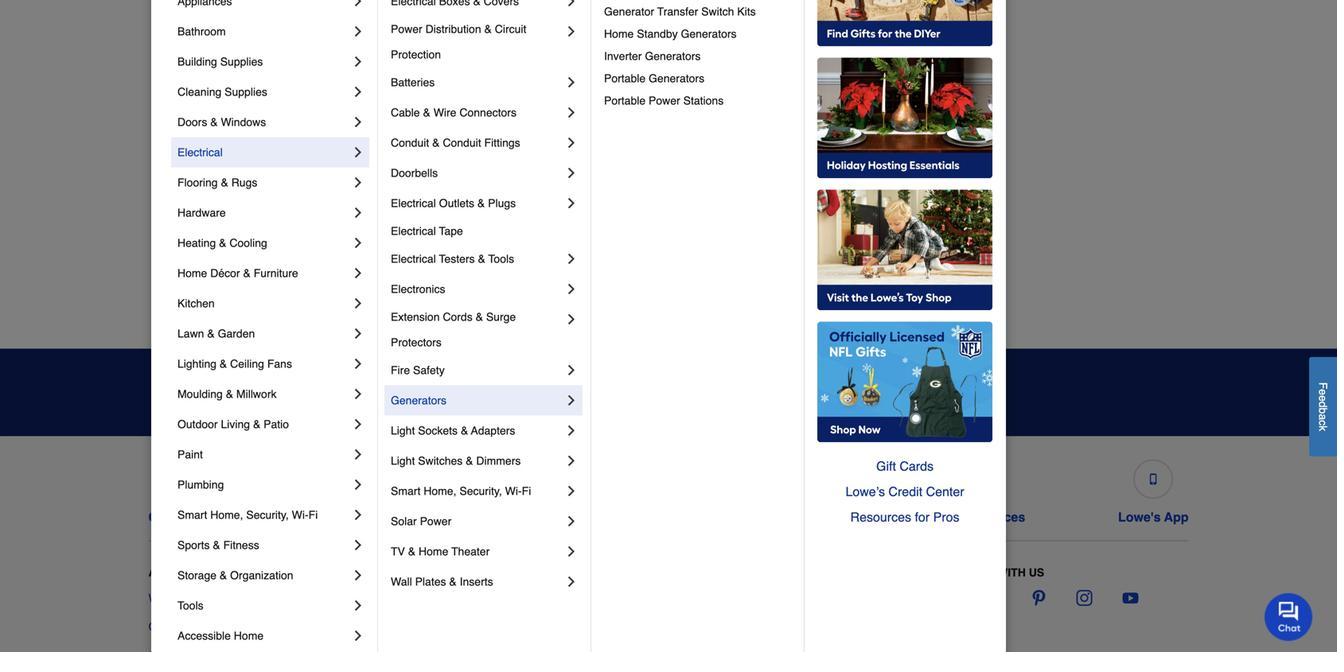 Task type: locate. For each thing, give the bounding box(es) containing it.
0 vertical spatial east
[[162, 184, 185, 196]]

0 vertical spatial power
[[391, 23, 423, 35]]

flooring
[[178, 176, 218, 189]]

lighting & ceiling fans
[[178, 358, 292, 371]]

portable power stations
[[604, 94, 724, 107]]

power for portable power stations
[[649, 94, 681, 107]]

décor
[[210, 267, 240, 280]]

smart up status
[[391, 485, 421, 498]]

& right tv
[[408, 546, 416, 558]]

0 vertical spatial tools
[[489, 253, 514, 265]]

generators
[[681, 27, 737, 40], [645, 50, 701, 62], [649, 72, 705, 85], [391, 394, 447, 407]]

piscataway
[[941, 24, 998, 37]]

lowe's up are
[[191, 567, 235, 580]]

0 horizontal spatial security,
[[246, 509, 289, 522]]

electrical testers & tools
[[391, 253, 514, 265]]

0 vertical spatial wi-
[[505, 485, 522, 498]]

extension cords & surge protectors link
[[391, 304, 564, 355]]

chevron right image for electrical outlets & plugs
[[564, 195, 580, 211]]

2 light from the top
[[391, 455, 415, 468]]

doorbells
[[391, 167, 438, 179]]

0 horizontal spatial wi-
[[292, 509, 309, 522]]

cleaning supplies
[[178, 86, 267, 98]]

wi- down dimmers
[[505, 485, 522, 498]]

0 vertical spatial gift cards
[[877, 459, 934, 474]]

& left "circuit"
[[485, 23, 492, 35]]

1 vertical spatial cards
[[770, 510, 806, 525]]

doors & windows
[[178, 116, 266, 129]]

electrical up electronics
[[391, 253, 436, 265]]

0 vertical spatial home,
[[424, 485, 457, 498]]

chevron right image
[[350, 0, 366, 9], [564, 23, 580, 39], [564, 74, 580, 90], [564, 105, 580, 121], [350, 114, 366, 130], [564, 135, 580, 151], [350, 144, 366, 160], [350, 175, 366, 191], [350, 205, 366, 221], [564, 251, 580, 267], [350, 356, 366, 372], [564, 363, 580, 379], [564, 393, 580, 409], [350, 417, 366, 433], [564, 423, 580, 439], [350, 447, 366, 463], [564, 453, 580, 469], [564, 484, 580, 500], [564, 544, 580, 560], [564, 574, 580, 590]]

chevron right image for kitchen
[[350, 296, 366, 312]]

conduit up doorbells
[[391, 136, 429, 149]]

flemington
[[422, 24, 477, 37]]

tv & home theater link
[[391, 537, 564, 567]]

1 horizontal spatial a
[[1317, 414, 1330, 421]]

0 vertical spatial cards
[[900, 459, 934, 474]]

home décor & furniture link
[[178, 258, 350, 289]]

1 horizontal spatial smart
[[391, 485, 421, 498]]

electrical down doorbells
[[391, 197, 436, 210]]

1 vertical spatial portable
[[604, 94, 646, 107]]

0 horizontal spatial home,
[[210, 509, 243, 522]]

& right lawn
[[207, 328, 215, 340]]

center for lowe's credit center
[[608, 510, 648, 525]]

1 horizontal spatial store
[[411, 592, 438, 605]]

1 horizontal spatial services
[[973, 510, 1026, 525]]

1 vertical spatial gift
[[745, 510, 766, 525]]

supplies for building supplies
[[220, 55, 263, 68]]

order status link
[[351, 453, 428, 525]]

tools down 'electrical tape' link
[[489, 253, 514, 265]]

safety
[[413, 364, 445, 377]]

visit the lowe's toy shop. image
[[818, 190, 993, 311]]

electrical for electrical outlets & plugs
[[391, 197, 436, 210]]

chevron right image for accessible home
[[350, 629, 366, 644]]

1 vertical spatial light
[[391, 455, 415, 468]]

1 vertical spatial credit
[[567, 510, 604, 525]]

hamilton link
[[422, 86, 466, 102]]

up
[[937, 385, 954, 400]]

chevron right image for cable & wire connectors
[[564, 105, 580, 121]]

we've
[[490, 399, 522, 412]]

power inside power distribution & circuit protection
[[391, 23, 423, 35]]

bathroom
[[178, 25, 226, 38]]

cards
[[900, 459, 934, 474], [770, 510, 806, 525]]

1 horizontal spatial lowe's
[[521, 510, 564, 525]]

0 vertical spatial light
[[391, 425, 415, 437]]

smart home, security, wi-fi for leftmost the smart home, security, wi-fi link
[[178, 509, 318, 522]]

electrical
[[178, 146, 223, 159], [391, 197, 436, 210], [391, 225, 436, 238], [391, 253, 436, 265]]

0 vertical spatial smart home, security, wi-fi
[[391, 485, 531, 498]]

bathroom link
[[178, 16, 350, 46]]

store down find
[[377, 621, 404, 634]]

f
[[1317, 383, 1330, 390]]

1 horizontal spatial tools
[[489, 253, 514, 265]]

1 horizontal spatial smart home, security, wi-fi
[[391, 485, 531, 498]]

0 horizontal spatial store
[[377, 621, 404, 634]]

portable down the portable generators
[[604, 94, 646, 107]]

1 horizontal spatial home,
[[424, 485, 457, 498]]

smart up sports
[[178, 509, 207, 522]]

1 horizontal spatial cards
[[900, 459, 934, 474]]

sports & fitness
[[178, 539, 259, 552]]

home up stores & services
[[419, 546, 449, 558]]

kitchen
[[178, 297, 215, 310]]

credit
[[889, 485, 923, 500], [567, 510, 604, 525]]

conduit down cable & wire connectors
[[443, 136, 481, 149]]

store inside 'find a store' 'link'
[[411, 592, 438, 605]]

1 horizontal spatial security,
[[460, 485, 502, 498]]

light for light sockets & adapters
[[391, 425, 415, 437]]

1 portable from the top
[[604, 72, 646, 85]]

shade
[[715, 56, 747, 69]]

east inside east brunswick link
[[162, 184, 185, 196]]

portable inside portable power stations link
[[604, 94, 646, 107]]

solar power
[[391, 515, 452, 528]]

& left millwork
[[226, 388, 233, 401]]

2 east from the top
[[162, 215, 185, 228]]

rutherford
[[188, 215, 241, 228]]

patio
[[264, 418, 289, 431]]

accessible
[[178, 630, 231, 643]]

who we are
[[149, 592, 211, 605]]

woodbridge link
[[941, 309, 1001, 325]]

home down tools link
[[234, 630, 264, 643]]

chevron right image for light sockets & adapters
[[564, 423, 580, 439]]

0 vertical spatial a
[[1317, 414, 1330, 421]]

installation
[[903, 510, 970, 525]]

chevron right image for cleaning supplies
[[350, 84, 366, 100]]

living
[[221, 418, 250, 431]]

1 light from the top
[[391, 425, 415, 437]]

1 conduit from the left
[[391, 136, 429, 149]]

smart home, security, wi-fi down light switches & dimmers
[[391, 485, 531, 498]]

a inside button
[[1317, 414, 1330, 421]]

chevron right image for moulding & millwork
[[350, 386, 366, 402]]

union
[[941, 247, 970, 260]]

0 vertical spatial supplies
[[220, 55, 263, 68]]

chevron right image for home décor & furniture
[[350, 265, 366, 281]]

home up inverter in the left of the page
[[604, 27, 634, 40]]

&
[[485, 23, 492, 35], [423, 106, 431, 119], [210, 116, 218, 129], [432, 136, 440, 149], [221, 176, 228, 189], [478, 197, 485, 210], [219, 237, 227, 250], [478, 253, 486, 265], [243, 267, 251, 280], [476, 311, 483, 324], [207, 328, 215, 340], [220, 358, 227, 371], [226, 388, 233, 401], [253, 418, 261, 431], [461, 425, 468, 437], [466, 455, 473, 468], [219, 510, 228, 525], [213, 539, 220, 552], [408, 546, 416, 558], [426, 567, 434, 580], [220, 570, 227, 582], [449, 576, 457, 589]]

security, down the plumbing link in the left of the page
[[246, 509, 289, 522]]

power up protection
[[391, 23, 423, 35]]

1 horizontal spatial center
[[926, 485, 965, 500]]

egg harbor township
[[162, 279, 269, 292]]

e up b
[[1317, 396, 1330, 402]]

gift
[[877, 459, 896, 474], [745, 510, 766, 525]]

0 horizontal spatial credit
[[567, 510, 604, 525]]

egg harbor township link
[[162, 277, 269, 293]]

chevron right image for plumbing
[[350, 477, 366, 493]]

portable for portable generators
[[604, 72, 646, 85]]

security, up 'solar power' link in the bottom of the page
[[460, 485, 502, 498]]

supplies up the windows
[[225, 86, 267, 98]]

2 portable from the top
[[604, 94, 646, 107]]

gift cards
[[877, 459, 934, 474], [745, 510, 806, 525]]

chevron right image for building supplies
[[350, 54, 366, 70]]

1 horizontal spatial credit
[[889, 485, 923, 500]]

1 east from the top
[[162, 184, 185, 196]]

chevron right image for flooring & rugs
[[350, 175, 366, 191]]

0 vertical spatial store
[[411, 592, 438, 605]]

power down the portable generators
[[649, 94, 681, 107]]

1 vertical spatial fi
[[309, 509, 318, 522]]

smart home, security, wi-fi link down light switches & dimmers
[[391, 476, 564, 507]]

chevron right image for heating & cooling
[[350, 235, 366, 251]]

1 vertical spatial east
[[162, 215, 185, 228]]

fans
[[267, 358, 292, 371]]

0 vertical spatial services
[[973, 510, 1026, 525]]

services down theater
[[437, 567, 493, 580]]

township
[[222, 279, 269, 292]]

chevron right image for smart home, security, wi-fi
[[350, 508, 366, 523]]

deals, inspiration and trends we've got ideas to share.
[[357, 374, 624, 412]]

youtube image
[[1123, 591, 1139, 607]]

chevron right image for electrical
[[350, 144, 366, 160]]

electrical up "flooring" at the left top of page
[[178, 146, 223, 159]]

fi left order
[[309, 509, 318, 522]]

& down tv & home theater
[[426, 567, 434, 580]]

credit for lowe's
[[567, 510, 604, 525]]

2 horizontal spatial lowe's
[[1119, 510, 1161, 525]]

chevron right image for bathroom
[[350, 23, 366, 39]]

customer care image
[[198, 474, 209, 485]]

portable down inverter in the left of the page
[[604, 72, 646, 85]]

doors
[[178, 116, 207, 129]]

lowe's for lowe's credit center
[[521, 510, 564, 525]]

0 vertical spatial smart
[[391, 485, 421, 498]]

0 horizontal spatial center
[[608, 510, 648, 525]]

0 horizontal spatial conduit
[[391, 136, 429, 149]]

east up heating
[[162, 215, 185, 228]]

center
[[926, 485, 965, 500], [608, 510, 648, 525]]

light switches & dimmers
[[391, 455, 521, 468]]

& down wire
[[432, 136, 440, 149]]

1 horizontal spatial conduit
[[443, 136, 481, 149]]

1 vertical spatial home,
[[210, 509, 243, 522]]

chevron right image
[[564, 0, 580, 9], [350, 23, 366, 39], [350, 54, 366, 70], [350, 84, 366, 100], [564, 165, 580, 181], [564, 195, 580, 211], [350, 235, 366, 251], [350, 265, 366, 281], [564, 281, 580, 297], [350, 296, 366, 312], [564, 312, 580, 328], [350, 326, 366, 342], [350, 386, 366, 402], [350, 477, 366, 493], [350, 508, 366, 523], [564, 514, 580, 530], [350, 538, 366, 554], [350, 568, 366, 584], [350, 598, 366, 614], [350, 629, 366, 644]]

chevron right image for doorbells
[[564, 165, 580, 181]]

c
[[1317, 421, 1330, 426]]

security, for right the smart home, security, wi-fi link
[[460, 485, 502, 498]]

1 vertical spatial smart
[[178, 509, 207, 522]]

1 horizontal spatial wi-
[[505, 485, 522, 498]]

2 vertical spatial power
[[420, 515, 452, 528]]

1 vertical spatial services
[[437, 567, 493, 580]]

center for lowe's credit center
[[926, 485, 965, 500]]

0 horizontal spatial smart home, security, wi-fi
[[178, 509, 318, 522]]

east down deptford link
[[162, 184, 185, 196]]

1 vertical spatial power
[[649, 94, 681, 107]]

& right sports
[[213, 539, 220, 552]]

lowe's
[[521, 510, 564, 525], [1119, 510, 1161, 525], [191, 567, 235, 580]]

fi for right the smart home, security, wi-fi link
[[522, 485, 531, 498]]

1 vertical spatial security,
[[246, 509, 289, 522]]

light left 'sockets'
[[391, 425, 415, 437]]

security, for leftmost the smart home, security, wi-fi link
[[246, 509, 289, 522]]

light
[[391, 425, 415, 437], [391, 455, 415, 468]]

fi
[[522, 485, 531, 498], [309, 509, 318, 522]]

credit for lowe's
[[889, 485, 923, 500]]

& right décor
[[243, 267, 251, 280]]

chevron right image for tv & home theater
[[564, 544, 580, 560]]

lowe's up tv & home theater link
[[521, 510, 564, 525]]

0 vertical spatial fi
[[522, 485, 531, 498]]

toms
[[941, 184, 968, 196]]

e up d
[[1317, 390, 1330, 396]]

0 horizontal spatial gift
[[745, 510, 766, 525]]

1 horizontal spatial fi
[[522, 485, 531, 498]]

1 horizontal spatial gift cards
[[877, 459, 934, 474]]

connect
[[940, 567, 995, 580]]

light sockets & adapters link
[[391, 416, 564, 446]]

mobile image
[[1148, 474, 1159, 485]]

chevron right image for tools
[[350, 598, 366, 614]]

tools up the careers
[[178, 600, 204, 613]]

0 vertical spatial portable
[[604, 72, 646, 85]]

chevron right image for smart home, security, wi-fi
[[564, 484, 580, 500]]

chevron right image for outdoor living & patio
[[350, 417, 366, 433]]

power for solar power
[[420, 515, 452, 528]]

about
[[149, 567, 188, 580]]

home, up sports & fitness
[[210, 509, 243, 522]]

outdoor
[[178, 418, 218, 431]]

1 vertical spatial store
[[377, 621, 404, 634]]

electrical left "tape"
[[391, 225, 436, 238]]

generators link
[[391, 386, 564, 416]]

storage
[[178, 570, 217, 582]]

cable & wire connectors
[[391, 106, 517, 119]]

flemington link
[[422, 23, 477, 39]]

1 horizontal spatial smart home, security, wi-fi link
[[391, 476, 564, 507]]

batteries
[[391, 76, 435, 89]]

app
[[1165, 510, 1189, 525]]

lawn
[[178, 328, 204, 340]]

river
[[971, 184, 997, 196]]

& right cords
[[476, 311, 483, 324]]

officially licensed n f l gifts. shop now. image
[[818, 322, 993, 443]]

0 vertical spatial gift
[[877, 459, 896, 474]]

find gifts for the diyer. image
[[818, 0, 993, 46]]

contact us & faq link
[[149, 453, 258, 525]]

chevron right image for solar power
[[564, 514, 580, 530]]

eatontown link
[[162, 246, 215, 262]]

deptford
[[162, 152, 205, 164]]

1 vertical spatial a
[[402, 592, 408, 605]]

east inside east rutherford link
[[162, 215, 185, 228]]

0 vertical spatial security,
[[460, 485, 502, 498]]

0 horizontal spatial a
[[402, 592, 408, 605]]

generators down switch on the right top of the page
[[681, 27, 737, 40]]

0 horizontal spatial tools
[[178, 600, 204, 613]]

wire
[[434, 106, 457, 119]]

0 vertical spatial credit
[[889, 485, 923, 500]]

0 horizontal spatial smart home, security, wi-fi link
[[178, 500, 350, 531]]

wall plates & inserts link
[[391, 567, 564, 598]]

storage & organization
[[178, 570, 293, 582]]

fi down light switches & dimmers link
[[522, 485, 531, 498]]

store down plates
[[411, 592, 438, 605]]

holiday hosting essentials. image
[[818, 58, 993, 179]]

portable inside portable generators link
[[604, 72, 646, 85]]

a down wall
[[402, 592, 408, 605]]

0 horizontal spatial gift cards
[[745, 510, 806, 525]]

1 vertical spatial center
[[608, 510, 648, 525]]

lumberton link
[[422, 277, 475, 293]]

lowe's left app
[[1119, 510, 1161, 525]]

protection
[[391, 48, 441, 61]]

generators down fire safety
[[391, 394, 447, 407]]

& down rutherford
[[219, 237, 227, 250]]

& left patio on the left bottom of page
[[253, 418, 261, 431]]

1 vertical spatial wi-
[[292, 509, 309, 522]]

a up k
[[1317, 414, 1330, 421]]

lowe's for lowe's app
[[1119, 510, 1161, 525]]

smart home, security, wi-fi up fitness
[[178, 509, 318, 522]]

& left wire
[[423, 106, 431, 119]]

east brunswick
[[162, 184, 239, 196]]

b
[[1317, 408, 1330, 414]]

ideas
[[546, 399, 574, 412]]

wi- up sports & fitness link
[[292, 509, 309, 522]]

power up tv & home theater
[[420, 515, 452, 528]]

inspiration
[[419, 374, 516, 396]]

contact us & faq
[[149, 510, 258, 525]]

chevron right image for power distribution & circuit protection
[[564, 23, 580, 39]]

smart home, security, wi-fi link up fitness
[[178, 500, 350, 531]]

hardware link
[[178, 198, 350, 228]]

1 vertical spatial supplies
[[225, 86, 267, 98]]

services right pros
[[973, 510, 1026, 525]]

& left ceiling
[[220, 358, 227, 371]]

& left rugs
[[221, 176, 228, 189]]

moulding & millwork
[[178, 388, 277, 401]]

find a store link
[[377, 591, 438, 607]]

home, down switches on the bottom left of page
[[424, 485, 457, 498]]

1 vertical spatial smart home, security, wi-fi
[[178, 509, 318, 522]]

wi- for leftmost the smart home, security, wi-fi link
[[292, 509, 309, 522]]

generators down maple
[[649, 72, 705, 85]]

supplies up cleaning supplies on the left top
[[220, 55, 263, 68]]

0 horizontal spatial fi
[[309, 509, 318, 522]]

chevron right image for electronics
[[564, 281, 580, 297]]

0 horizontal spatial smart
[[178, 509, 207, 522]]

millville
[[682, 88, 718, 101]]

turnersville link
[[941, 214, 998, 230]]

lowe's credit center link
[[818, 480, 993, 505]]

moulding
[[178, 388, 223, 401]]

0 vertical spatial center
[[926, 485, 965, 500]]

light left switches on the bottom left of page
[[391, 455, 415, 468]]



Task type: describe. For each thing, give the bounding box(es) containing it.
sign up
[[906, 385, 954, 400]]

portable generators link
[[604, 67, 793, 89]]

chevron right image for generators
[[564, 393, 580, 409]]

chevron right image for sports & fitness
[[350, 538, 366, 554]]

fire safety
[[391, 364, 445, 377]]

instagram image
[[1077, 591, 1093, 607]]

butler
[[162, 88, 192, 101]]

eatontown
[[162, 247, 215, 260]]

generators down home standby generators
[[645, 50, 701, 62]]

about lowe's
[[149, 567, 235, 580]]

cable & wire connectors link
[[391, 97, 564, 128]]

resources for pros
[[851, 510, 960, 525]]

plumbing link
[[178, 470, 350, 500]]

sewell
[[941, 120, 974, 133]]

chat invite button image
[[1265, 593, 1314, 642]]

us
[[199, 510, 216, 525]]

1 horizontal spatial gift
[[877, 459, 896, 474]]

fi for leftmost the smart home, security, wi-fi link
[[309, 509, 318, 522]]

supplies for cleaning supplies
[[225, 86, 267, 98]]

theater
[[452, 546, 490, 558]]

pros
[[934, 510, 960, 525]]

lighting
[[178, 358, 217, 371]]

sicklerville
[[941, 152, 994, 164]]

chevron right image for conduit & conduit fittings
[[564, 135, 580, 151]]

0 horizontal spatial cards
[[770, 510, 806, 525]]

1 vertical spatial gift cards
[[745, 510, 806, 525]]

home, for leftmost the smart home, security, wi-fi link
[[210, 509, 243, 522]]

1 e from the top
[[1317, 390, 1330, 396]]

generator transfer switch kits
[[604, 5, 756, 18]]

chevron right image for extension cords & surge protectors
[[564, 312, 580, 328]]

& right 'sockets'
[[461, 425, 468, 437]]

generator
[[604, 5, 655, 18]]

chevron right image for light switches & dimmers
[[564, 453, 580, 469]]

piscataway link
[[941, 23, 998, 39]]

and
[[522, 374, 556, 396]]

lumberton
[[422, 279, 475, 292]]

tv & home theater
[[391, 546, 490, 558]]

find
[[377, 592, 399, 605]]

0 horizontal spatial gift cards link
[[741, 453, 810, 525]]

butler link
[[162, 86, 192, 102]]

directory
[[407, 621, 451, 634]]

power distribution & circuit protection link
[[391, 16, 564, 67]]

moulding & millwork link
[[178, 379, 350, 410]]

store inside store directory link
[[377, 621, 404, 634]]

electrical link
[[178, 137, 350, 168]]

1 vertical spatial tools
[[178, 600, 204, 613]]

hackettstown link
[[422, 55, 489, 70]]

chevron right image for doors & windows
[[350, 114, 366, 130]]

deptford link
[[162, 150, 205, 166]]

& right testers
[[478, 253, 486, 265]]

voorhees
[[941, 279, 988, 292]]

outdoor living & patio link
[[178, 410, 350, 440]]

grande
[[961, 88, 998, 101]]

lighting & ceiling fans link
[[178, 349, 350, 379]]

home décor & furniture
[[178, 267, 298, 280]]

smart home, security, wi-fi for right the smart home, security, wi-fi link
[[391, 485, 531, 498]]

portable power stations link
[[604, 89, 793, 112]]

lawnside
[[422, 247, 469, 260]]

rugs
[[231, 176, 257, 189]]

store directory
[[377, 621, 451, 634]]

& left plugs
[[478, 197, 485, 210]]

smart for leftmost the smart home, security, wi-fi link
[[178, 509, 207, 522]]

chevron right image for storage & organization
[[350, 568, 366, 584]]

doors & windows link
[[178, 107, 350, 137]]

cable
[[391, 106, 420, 119]]

resources
[[851, 510, 912, 525]]

chevron right image for hardware
[[350, 205, 366, 221]]

heating & cooling link
[[178, 228, 350, 258]]

home down eatontown
[[178, 267, 207, 280]]

extension
[[391, 311, 440, 324]]

outdoor living & patio
[[178, 418, 289, 431]]

generator transfer switch kits link
[[604, 0, 793, 23]]

generators inside 'link'
[[681, 27, 737, 40]]

& right us
[[219, 510, 228, 525]]

brick
[[162, 56, 187, 69]]

d
[[1317, 402, 1330, 408]]

electrical for electrical tape
[[391, 225, 436, 238]]

cleaning
[[178, 86, 222, 98]]

kits
[[738, 5, 756, 18]]

inverter
[[604, 50, 642, 62]]

& inside "link"
[[220, 358, 227, 371]]

faq
[[232, 510, 258, 525]]

union link
[[941, 246, 970, 262]]

toms river link
[[941, 182, 997, 198]]

0 horizontal spatial lowe's
[[191, 567, 235, 580]]

home inside 'link'
[[604, 27, 634, 40]]

& inside 'extension cords & surge protectors'
[[476, 311, 483, 324]]

chevron right image for electrical testers & tools
[[564, 251, 580, 267]]

paint
[[178, 449, 203, 461]]

fitness
[[223, 539, 259, 552]]

0 horizontal spatial services
[[437, 567, 493, 580]]

turnersville
[[941, 215, 998, 228]]

inverter generators link
[[604, 45, 793, 67]]

dimensions image
[[959, 474, 970, 485]]

flooring & rugs link
[[178, 168, 350, 198]]

wi- for right the smart home, security, wi-fi link
[[505, 485, 522, 498]]

& inside power distribution & circuit protection
[[485, 23, 492, 35]]

& left dimmers
[[466, 455, 473, 468]]

pinterest image
[[1031, 591, 1047, 607]]

windows
[[221, 116, 266, 129]]

electrical testers & tools link
[[391, 244, 564, 274]]

& right doors
[[210, 116, 218, 129]]

status
[[389, 510, 428, 525]]

smart for right the smart home, security, wi-fi link
[[391, 485, 421, 498]]

trends
[[561, 374, 624, 396]]

electrical outlets & plugs
[[391, 197, 516, 210]]

a inside 'link'
[[402, 592, 408, 605]]

woodbridge
[[941, 311, 1001, 324]]

2 e from the top
[[1317, 396, 1330, 402]]

order
[[351, 510, 386, 525]]

sign up form
[[643, 371, 981, 414]]

heating
[[178, 237, 216, 250]]

manahawkin
[[422, 311, 485, 324]]

chevron right image for paint
[[350, 447, 366, 463]]

east for east brunswick
[[162, 184, 185, 196]]

lowe's app link
[[1119, 453, 1189, 525]]

2 conduit from the left
[[443, 136, 481, 149]]

chevron right image for lighting & ceiling fans
[[350, 356, 366, 372]]

electrical for electrical
[[178, 146, 223, 159]]

jersey city
[[422, 215, 477, 228]]

east for east rutherford
[[162, 215, 185, 228]]

chevron right image for lawn & garden
[[350, 326, 366, 342]]

plates
[[415, 576, 446, 589]]

tv
[[391, 546, 405, 558]]

& right plates
[[449, 576, 457, 589]]

chevron right image for batteries
[[564, 74, 580, 90]]

us
[[1029, 567, 1045, 580]]

for
[[915, 510, 930, 525]]

ceiling
[[230, 358, 264, 371]]

store directory link
[[377, 619, 451, 635]]

& right storage
[[220, 570, 227, 582]]

1 horizontal spatial gift cards link
[[818, 454, 993, 480]]

stations
[[684, 94, 724, 107]]

portable for portable power stations
[[604, 94, 646, 107]]

home, for right the smart home, security, wi-fi link
[[424, 485, 457, 498]]

chevron right image for fire safety
[[564, 363, 580, 379]]

chevron right image for wall plates & inserts
[[564, 574, 580, 590]]

home standby generators link
[[604, 23, 793, 45]]

light for light switches & dimmers
[[391, 455, 415, 468]]

electrical for electrical testers & tools
[[391, 253, 436, 265]]



Task type: vqa. For each thing, say whether or not it's contained in the screenshot.
The Organization
yes



